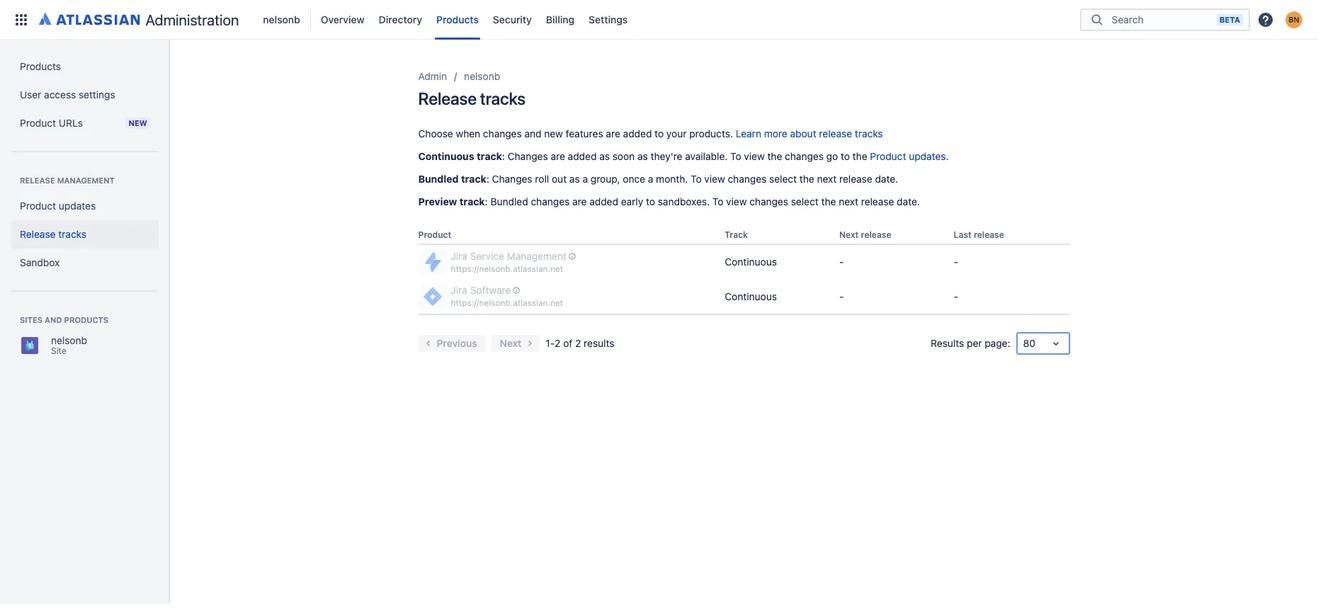 Task type: locate. For each thing, give the bounding box(es) containing it.
as for as
[[600, 150, 610, 162]]

appswitcher icon image
[[13, 11, 30, 28]]

added
[[623, 128, 652, 140], [568, 150, 597, 162], [590, 196, 619, 208]]

:
[[502, 150, 505, 162], [487, 173, 490, 185], [485, 196, 488, 208]]

https://nelsonb.atlassian.net
[[451, 263, 563, 274], [451, 298, 563, 308]]

0 vertical spatial continuous
[[418, 150, 474, 162]]

1 horizontal spatial to
[[713, 196, 724, 208]]

1 vertical spatial bundled
[[491, 196, 528, 208]]

view down learn
[[744, 150, 765, 162]]

month.
[[656, 173, 688, 185]]

0 horizontal spatial a
[[583, 173, 588, 185]]

release tracks link
[[11, 220, 159, 249]]

more
[[764, 128, 788, 140]]

view up track
[[726, 196, 747, 208]]

product right go
[[870, 150, 907, 162]]

of
[[564, 337, 573, 349]]

2 a from the left
[[648, 173, 654, 185]]

added down features
[[568, 150, 597, 162]]

tracks
[[480, 89, 526, 108], [855, 128, 883, 140], [58, 228, 86, 240]]

the down go
[[822, 196, 836, 208]]

once
[[623, 173, 646, 185]]

learn more about release tracks link
[[736, 128, 883, 140]]

nelsonb right admin
[[464, 70, 500, 82]]

products link
[[432, 8, 483, 31], [11, 52, 159, 81]]

0 vertical spatial bundled
[[418, 173, 459, 185]]

results per page:
[[931, 337, 1011, 349]]

2 https://nelsonb.atlassian.net from the top
[[451, 298, 563, 308]]

sandboxes.
[[658, 196, 710, 208]]

products link left security link
[[432, 8, 483, 31]]

release down admin link
[[418, 89, 477, 108]]

the down learn more about release tracks link
[[800, 173, 815, 185]]

a
[[583, 173, 588, 185], [648, 173, 654, 185]]

nelsonb link
[[259, 8, 305, 31], [464, 68, 500, 85]]

1 vertical spatial and
[[45, 315, 62, 325]]

as
[[600, 150, 610, 162], [638, 150, 648, 162], [570, 173, 580, 185]]

to
[[731, 150, 742, 162], [691, 173, 702, 185], [713, 196, 724, 208]]

1 horizontal spatial 2
[[575, 337, 581, 349]]

product down user on the top left
[[20, 117, 56, 129]]

to right sandboxes.
[[713, 196, 724, 208]]

tracks up sandbox link
[[58, 228, 86, 240]]

nelsonb for the bottommost nelsonb link
[[464, 70, 500, 82]]

and
[[525, 128, 542, 140], [45, 315, 62, 325]]

2 left of
[[555, 337, 561, 349]]

product
[[20, 117, 56, 129], [870, 150, 907, 162], [20, 200, 56, 212], [418, 230, 452, 240]]

1 horizontal spatial information image
[[567, 251, 578, 262]]

nelsonb
[[263, 13, 300, 25], [464, 70, 500, 82], [51, 334, 87, 347]]

next
[[817, 173, 837, 185], [839, 196, 859, 208]]

2 2 from the left
[[575, 337, 581, 349]]

are left early
[[573, 196, 587, 208]]

the
[[768, 150, 783, 162], [853, 150, 868, 162], [800, 173, 815, 185], [822, 196, 836, 208]]

2 vertical spatial continuous
[[725, 290, 777, 302]]

changes up roll
[[508, 150, 548, 162]]

0 vertical spatial date.
[[875, 173, 899, 185]]

next
[[840, 230, 859, 240]]

1 vertical spatial nelsonb
[[464, 70, 500, 82]]

0 horizontal spatial products link
[[11, 52, 159, 81]]

as right soon
[[638, 150, 648, 162]]

release up go
[[819, 128, 853, 140]]

nelsonb link left overview 'link'
[[259, 8, 305, 31]]

0 vertical spatial updates
[[909, 150, 946, 162]]

when
[[456, 128, 481, 140]]

products up user on the top left
[[20, 60, 61, 72]]

urls
[[59, 117, 83, 129]]

2 horizontal spatial are
[[606, 128, 621, 140]]

product up jira service management icon
[[418, 230, 452, 240]]

0 horizontal spatial information image
[[511, 285, 523, 296]]

nelsonb link right admin link
[[464, 68, 500, 85]]

0 vertical spatial to
[[655, 128, 664, 140]]

0 vertical spatial changes
[[508, 150, 548, 162]]

0 vertical spatial products
[[437, 13, 479, 25]]

0 vertical spatial nelsonb
[[263, 13, 300, 25]]

0 vertical spatial :
[[502, 150, 505, 162]]

release tracks up when at the top left of the page
[[418, 89, 526, 108]]

select
[[770, 173, 797, 185], [791, 196, 819, 208]]

release tracks
[[418, 89, 526, 108], [20, 228, 86, 240]]

results
[[931, 337, 965, 349]]

1 2 from the left
[[555, 337, 561, 349]]

release tracks down product updates
[[20, 228, 86, 240]]

0 horizontal spatial nelsonb
[[51, 334, 87, 347]]

release
[[418, 89, 477, 108], [20, 176, 55, 185], [20, 228, 56, 240]]

are up out
[[551, 150, 565, 162]]

0 vertical spatial information image
[[567, 251, 578, 262]]

1 vertical spatial updates
[[59, 200, 96, 212]]

0 vertical spatial track
[[477, 150, 502, 162]]

information image for jira software icon on the left of page
[[511, 285, 523, 296]]

1 vertical spatial :
[[487, 173, 490, 185]]

0 vertical spatial https://nelsonb.atlassian.net
[[451, 263, 563, 274]]

to right go
[[841, 150, 850, 162]]

information image
[[567, 251, 578, 262], [511, 285, 523, 296]]

1 vertical spatial track
[[461, 173, 487, 185]]

1 vertical spatial information image
[[511, 285, 523, 296]]

nelsonb left 'overview'
[[263, 13, 300, 25]]

1 horizontal spatial product updates link
[[870, 150, 946, 162]]

available.
[[685, 150, 728, 162]]

2 vertical spatial nelsonb
[[51, 334, 87, 347]]

continuous for jira software icon on the left of page
[[725, 290, 777, 302]]

1 horizontal spatial and
[[525, 128, 542, 140]]

1 horizontal spatial as
[[600, 150, 610, 162]]

2 vertical spatial track
[[460, 196, 485, 208]]

continuous
[[418, 150, 474, 162], [725, 256, 777, 268], [725, 290, 777, 302]]

to left your
[[655, 128, 664, 140]]

user
[[20, 89, 41, 101]]

added down group,
[[590, 196, 619, 208]]

1 vertical spatial https://nelsonb.atlassian.net
[[451, 298, 563, 308]]

to down learn
[[731, 150, 742, 162]]

1 vertical spatial tracks
[[855, 128, 883, 140]]

a right once
[[648, 173, 654, 185]]

0 horizontal spatial as
[[570, 173, 580, 185]]

security link
[[489, 8, 536, 31]]

2 vertical spatial tracks
[[58, 228, 86, 240]]

nelsonb down sites and products
[[51, 334, 87, 347]]

products for the rightmost products link
[[437, 13, 479, 25]]

as right out
[[570, 173, 580, 185]]

updates
[[909, 150, 946, 162], [59, 200, 96, 212]]

product updates
[[20, 200, 96, 212]]

go
[[827, 150, 838, 162]]

release up next
[[840, 173, 873, 185]]

and left new
[[525, 128, 542, 140]]

they're
[[651, 150, 683, 162]]

product for product urls
[[20, 117, 56, 129]]

1 vertical spatial products
[[20, 60, 61, 72]]

global navigation element
[[9, 0, 1081, 39]]

0 vertical spatial tracks
[[480, 89, 526, 108]]

overview link
[[317, 8, 369, 31]]

: for bundled track
[[487, 173, 490, 185]]

1 vertical spatial date.
[[897, 196, 920, 208]]

search icon image
[[1089, 12, 1106, 27]]

2 right of
[[575, 337, 581, 349]]

2 vertical spatial to
[[713, 196, 724, 208]]

preview
[[418, 196, 457, 208]]

2 horizontal spatial tracks
[[855, 128, 883, 140]]

release management
[[20, 176, 115, 185]]

1 vertical spatial products link
[[11, 52, 159, 81]]

a left group,
[[583, 173, 588, 185]]

learn
[[736, 128, 762, 140]]

are up soon
[[606, 128, 621, 140]]

to right early
[[646, 196, 655, 208]]

2 vertical spatial are
[[573, 196, 587, 208]]

select down about
[[791, 196, 819, 208]]

overview
[[321, 13, 365, 25]]

1 vertical spatial changes
[[492, 173, 533, 185]]

0 vertical spatial product updates link
[[870, 150, 946, 162]]

continuous for jira service management icon
[[725, 256, 777, 268]]

0 vertical spatial view
[[744, 150, 765, 162]]

to right month.
[[691, 173, 702, 185]]

changes for are
[[508, 150, 548, 162]]

release up product updates
[[20, 176, 55, 185]]

atlassian image
[[39, 10, 140, 27], [39, 10, 140, 27]]

settings
[[589, 13, 628, 25]]

0 vertical spatial release
[[418, 89, 477, 108]]

products link up settings
[[11, 52, 159, 81]]

changes down learn
[[728, 173, 767, 185]]

1 vertical spatial release tracks
[[20, 228, 86, 240]]

product down release management
[[20, 200, 56, 212]]

are
[[606, 128, 621, 140], [551, 150, 565, 162], [573, 196, 587, 208]]

0 horizontal spatial updates
[[59, 200, 96, 212]]

0 vertical spatial nelsonb link
[[259, 8, 305, 31]]

2 vertical spatial :
[[485, 196, 488, 208]]

view
[[744, 150, 765, 162], [705, 173, 725, 185], [726, 196, 747, 208]]

added up soon
[[623, 128, 652, 140]]

products
[[437, 13, 479, 25], [20, 60, 61, 72]]

security
[[493, 13, 532, 25]]

track
[[477, 150, 502, 162], [461, 173, 487, 185], [460, 196, 485, 208]]

1 vertical spatial added
[[568, 150, 597, 162]]

information image for jira service management icon
[[567, 251, 578, 262]]

to for more
[[655, 128, 664, 140]]

products inside global navigation element
[[437, 13, 479, 25]]

user access settings
[[20, 89, 115, 101]]

1 https://nelsonb.atlassian.net from the top
[[451, 263, 563, 274]]

1 horizontal spatial a
[[648, 173, 654, 185]]

as for group,
[[570, 173, 580, 185]]

to
[[655, 128, 664, 140], [841, 150, 850, 162], [646, 196, 655, 208]]

0 horizontal spatial to
[[691, 173, 702, 185]]

0 horizontal spatial 2
[[555, 337, 561, 349]]

choose
[[418, 128, 453, 140]]

and right sites
[[45, 315, 62, 325]]

next release
[[840, 230, 892, 240]]

0 horizontal spatial product updates link
[[11, 192, 159, 220]]

select down more
[[770, 173, 797, 185]]

0 horizontal spatial nelsonb link
[[259, 8, 305, 31]]

1 horizontal spatial products
[[437, 13, 479, 25]]

tracks right about
[[855, 128, 883, 140]]

view down available.
[[705, 173, 725, 185]]

release right last
[[974, 230, 1005, 240]]

next up next
[[839, 196, 859, 208]]

2 horizontal spatial to
[[731, 150, 742, 162]]

changes left roll
[[492, 173, 533, 185]]

tracks up when at the top left of the page
[[480, 89, 526, 108]]

last release
[[954, 230, 1005, 240]]

0 horizontal spatial products
[[20, 60, 61, 72]]

product for product updates
[[20, 200, 56, 212]]

roll
[[535, 173, 549, 185]]

choose when changes and new features are added to your products. learn more about release tracks
[[418, 128, 883, 140]]

changes
[[483, 128, 522, 140], [785, 150, 824, 162], [728, 173, 767, 185], [531, 196, 570, 208], [750, 196, 789, 208]]

0 vertical spatial next
[[817, 173, 837, 185]]

https://nelsonb.atlassian.net for jira software icon on the left of page
[[451, 298, 563, 308]]

release up sandbox
[[20, 228, 56, 240]]

0 horizontal spatial next
[[817, 173, 837, 185]]

nelsonb inside global navigation element
[[263, 13, 300, 25]]

bundled
[[418, 173, 459, 185], [491, 196, 528, 208]]

nelsonb for left nelsonb link
[[263, 13, 300, 25]]

1 horizontal spatial nelsonb
[[263, 13, 300, 25]]

1 horizontal spatial tracks
[[480, 89, 526, 108]]

2 horizontal spatial nelsonb
[[464, 70, 500, 82]]

-
[[840, 256, 844, 268], [954, 256, 959, 268], [840, 290, 844, 302], [954, 290, 959, 302]]

Search field
[[1108, 7, 1217, 32]]

0 horizontal spatial are
[[551, 150, 565, 162]]

1 horizontal spatial next
[[839, 196, 859, 208]]

release
[[819, 128, 853, 140], [840, 173, 873, 185], [861, 196, 895, 208], [861, 230, 892, 240], [974, 230, 1005, 240]]

1 horizontal spatial nelsonb link
[[464, 68, 500, 85]]

next down go
[[817, 173, 837, 185]]

page:
[[985, 337, 1011, 349]]

previous image
[[420, 335, 437, 352]]

1 vertical spatial continuous
[[725, 256, 777, 268]]

1 vertical spatial are
[[551, 150, 565, 162]]

changes
[[508, 150, 548, 162], [492, 173, 533, 185]]

1 horizontal spatial release tracks
[[418, 89, 526, 108]]

0 vertical spatial products link
[[432, 8, 483, 31]]

as left soon
[[600, 150, 610, 162]]

2 vertical spatial to
[[646, 196, 655, 208]]

products left "security"
[[437, 13, 479, 25]]

1 a from the left
[[583, 173, 588, 185]]

user access settings link
[[11, 81, 159, 109]]

track
[[725, 230, 748, 240]]

80
[[1024, 337, 1036, 349]]

2
[[555, 337, 561, 349], [575, 337, 581, 349]]

features
[[566, 128, 604, 140]]



Task type: vqa. For each thing, say whether or not it's contained in the screenshot.
bottommost track
yes



Task type: describe. For each thing, give the bounding box(es) containing it.
account image
[[1286, 11, 1303, 28]]

1 horizontal spatial updates
[[909, 150, 946, 162]]

settings
[[79, 89, 115, 101]]

1 vertical spatial nelsonb link
[[464, 68, 500, 85]]

2 vertical spatial release
[[20, 228, 56, 240]]

new
[[544, 128, 563, 140]]

1 horizontal spatial bundled
[[491, 196, 528, 208]]

beta
[[1220, 15, 1241, 24]]

nelsonb site
[[51, 334, 87, 356]]

continuous track : changes are added as soon as they're available. to view the changes go to the product updates .
[[418, 150, 949, 162]]

sites and products
[[20, 315, 108, 325]]

1 horizontal spatial are
[[573, 196, 587, 208]]

admin link
[[418, 68, 447, 85]]

1-2 of 2 results
[[546, 337, 615, 349]]

: for preview track
[[485, 196, 488, 208]]

changes down about
[[785, 150, 824, 162]]

changes for roll
[[492, 173, 533, 185]]

administration
[[146, 11, 239, 28]]

next image
[[522, 335, 539, 352]]

administration banner
[[0, 0, 1319, 40]]

changes down roll
[[531, 196, 570, 208]]

0 vertical spatial release tracks
[[418, 89, 526, 108]]

0 vertical spatial and
[[525, 128, 542, 140]]

2 horizontal spatial as
[[638, 150, 648, 162]]

toggle navigation image
[[156, 57, 187, 85]]

admin
[[418, 70, 447, 82]]

1 vertical spatial release
[[20, 176, 55, 185]]

administration link
[[34, 8, 245, 31]]

release up the 'next release'
[[861, 196, 895, 208]]

1 vertical spatial product updates link
[[11, 192, 159, 220]]

the right go
[[853, 150, 868, 162]]

early
[[621, 196, 644, 208]]

last
[[954, 230, 972, 240]]

track for preview track
[[460, 196, 485, 208]]

billing link
[[542, 8, 579, 31]]

1 vertical spatial to
[[841, 150, 850, 162]]

products.
[[690, 128, 733, 140]]

0 vertical spatial added
[[623, 128, 652, 140]]

changes right when at the top left of the page
[[483, 128, 522, 140]]

1 horizontal spatial products link
[[432, 8, 483, 31]]

directory
[[379, 13, 422, 25]]

0 vertical spatial to
[[731, 150, 742, 162]]

2 vertical spatial added
[[590, 196, 619, 208]]

0 vertical spatial are
[[606, 128, 621, 140]]

help icon image
[[1258, 11, 1275, 28]]

about
[[790, 128, 817, 140]]

new
[[129, 118, 147, 128]]

1 vertical spatial select
[[791, 196, 819, 208]]

0 horizontal spatial release tracks
[[20, 228, 86, 240]]

product urls
[[20, 117, 83, 129]]

preview track : bundled changes are added early to sandboxes. to view changes select the next release date.
[[418, 196, 920, 208]]

site
[[51, 346, 66, 356]]

jira service management image
[[421, 251, 444, 274]]

sandbox
[[20, 257, 60, 269]]

out
[[552, 173, 567, 185]]

the down more
[[768, 150, 783, 162]]

per
[[967, 337, 982, 349]]

management
[[57, 176, 115, 185]]

group,
[[591, 173, 620, 185]]

bundled track : changes roll out as a group, once a month. to view changes select the next release date.
[[418, 173, 899, 185]]

1 vertical spatial to
[[691, 173, 702, 185]]

product for product
[[418, 230, 452, 240]]

1 vertical spatial view
[[705, 173, 725, 185]]

products
[[64, 315, 108, 325]]

to for changes
[[646, 196, 655, 208]]

products for the left products link
[[20, 60, 61, 72]]

changes down more
[[750, 196, 789, 208]]

.
[[946, 150, 949, 162]]

billing
[[546, 13, 575, 25]]

1-
[[546, 337, 555, 349]]

open image
[[1048, 335, 1065, 352]]

1 vertical spatial next
[[839, 196, 859, 208]]

access
[[44, 89, 76, 101]]

your
[[667, 128, 687, 140]]

https://nelsonb.atlassian.net for jira service management icon
[[451, 263, 563, 274]]

directory link
[[375, 8, 427, 31]]

settings link
[[585, 8, 632, 31]]

sites
[[20, 315, 43, 325]]

results
[[584, 337, 615, 349]]

sandbox link
[[11, 249, 159, 277]]

0 horizontal spatial and
[[45, 315, 62, 325]]

track for bundled track
[[461, 173, 487, 185]]

0 horizontal spatial tracks
[[58, 228, 86, 240]]

release right next
[[861, 230, 892, 240]]

0 horizontal spatial bundled
[[418, 173, 459, 185]]

2 vertical spatial view
[[726, 196, 747, 208]]

jira software image
[[421, 285, 444, 308]]

soon
[[613, 150, 635, 162]]

0 vertical spatial select
[[770, 173, 797, 185]]



